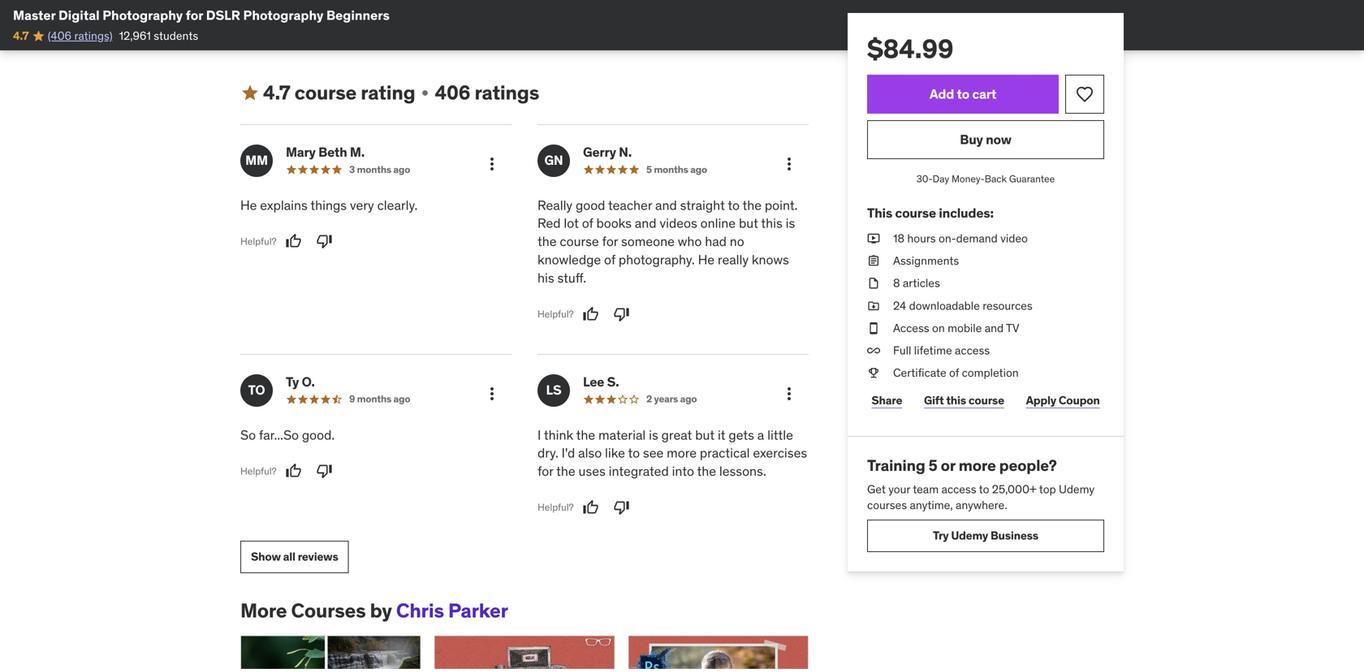 Task type: describe. For each thing, give the bounding box(es) containing it.
mm
[[245, 152, 268, 169]]

this course includes:
[[867, 204, 994, 221]]

helpful? for i think the material is great but it gets a little dry. i'd also like to see more practical exercises for the uses integrated into the lessons.
[[538, 501, 574, 514]]

xsmall image for 18 hours on-demand video
[[867, 231, 880, 247]]

the right think in the left bottom of the page
[[576, 426, 595, 443]]

1 photography from the left
[[103, 7, 183, 24]]

ratings
[[475, 80, 539, 105]]

additional actions for review by mary beth m. image
[[482, 154, 502, 174]]

on
[[932, 321, 945, 335]]

gift this course
[[924, 393, 1004, 407]]

cart
[[972, 86, 996, 102]]

18
[[893, 231, 905, 246]]

months for very
[[357, 163, 391, 176]]

mark review by ty o. as helpful image
[[285, 463, 302, 479]]

course down completion on the bottom of page
[[969, 393, 1004, 407]]

but inside i think the material is great but it gets a little dry. i'd also like to see more practical exercises for the uses integrated into the lessons.
[[695, 426, 715, 443]]

really
[[538, 197, 573, 213]]

guarantee
[[1009, 173, 1055, 185]]

good
[[576, 197, 605, 213]]

training
[[867, 456, 925, 475]]

material
[[598, 426, 646, 443]]

all
[[283, 549, 295, 564]]

mark review by mary beth m. as unhelpful image
[[316, 233, 333, 249]]

o.
[[302, 373, 315, 390]]

3 months ago
[[349, 163, 410, 176]]

anytime,
[[910, 498, 953, 512]]

access inside training 5 or more people? get your team access to 25,000+ top udemy courses anytime, anywhere.
[[941, 482, 976, 496]]

courses
[[867, 498, 907, 512]]

0 vertical spatial access
[[955, 343, 990, 358]]

reviews
[[298, 549, 338, 564]]

lifetime
[[914, 343, 952, 358]]

money-
[[952, 173, 985, 185]]

ago for ty o.
[[393, 393, 410, 405]]

knowledge
[[538, 251, 601, 268]]

406 ratings
[[435, 80, 539, 105]]

beginners
[[326, 7, 390, 24]]

buy now
[[960, 131, 1012, 148]]

by
[[370, 598, 392, 623]]

explains
[[260, 197, 308, 213]]

photography.
[[619, 251, 695, 268]]

really good teacher and straight to the point. red lot of books and videos online but this is the course for someone who had no knowledge of photography.  he really knows his stuff.
[[538, 197, 798, 286]]

500+
[[512, 0, 540, 9]]

show
[[251, 549, 281, 564]]

master digital photography for dslr photography beginners
[[13, 7, 390, 24]]

master
[[13, 7, 56, 24]]

little
[[767, 426, 793, 443]]

(406
[[48, 28, 72, 43]]

ago for lee s.
[[680, 393, 697, 405]]

videos
[[660, 215, 697, 232]]

had
[[705, 233, 727, 250]]

practical
[[700, 445, 750, 461]]

uses
[[579, 463, 606, 480]]

chris parker link
[[396, 598, 508, 623]]

he explains things very clearly.
[[240, 197, 418, 213]]

completion
[[962, 365, 1019, 380]]

full
[[893, 343, 911, 358]]

rating
[[361, 80, 415, 105]]

gift
[[924, 393, 944, 407]]

n.
[[619, 144, 632, 160]]

30-
[[917, 173, 933, 185]]

last
[[626, 0, 644, 9]]

wishlist image
[[1075, 84, 1095, 104]]

far...so
[[259, 426, 299, 443]]

4.7 course rating
[[263, 80, 415, 105]]

weddings
[[543, 0, 592, 9]]

photoshop
[[395, 11, 450, 25]]

xsmall image for access on mobile and tv
[[867, 320, 880, 336]]

1 vertical spatial udemy
[[951, 528, 988, 543]]

i've
[[240, 0, 258, 9]]

18 hours on-demand video
[[893, 231, 1028, 246]]

show all reviews button
[[240, 541, 349, 573]]

a inside i've photographed thousands of portrait sessions and 500+ weddings in the last 30 years.  i'm also a graphic designer and a lifelong user of photoshop (since 1991) and lightroom (since 2007).
[[740, 0, 746, 9]]

0 horizontal spatial 5
[[646, 163, 652, 176]]

1 (since from the left
[[453, 11, 483, 25]]

now
[[986, 131, 1012, 148]]

more courses by chris parker
[[240, 598, 508, 623]]

and left the tv
[[985, 321, 1004, 335]]

clearly.
[[377, 197, 418, 213]]

a inside i think the material is great but it gets a little dry. i'd also like to see more practical exercises for the uses integrated into the lessons.
[[757, 426, 764, 443]]

is inside i think the material is great but it gets a little dry. i'd also like to see more practical exercises for the uses integrated into the lessons.
[[649, 426, 658, 443]]

add to cart
[[930, 86, 996, 102]]

tv
[[1006, 321, 1019, 335]]

lot
[[564, 215, 579, 232]]

0 vertical spatial for
[[186, 7, 203, 24]]

no
[[730, 233, 744, 250]]

includes:
[[939, 204, 994, 221]]

of down full lifetime access at the bottom of page
[[949, 365, 959, 380]]

gerry
[[583, 144, 616, 160]]

30-day money-back guarantee
[[917, 173, 1055, 185]]

xsmall image for full lifetime access
[[867, 343, 880, 359]]

so far...so good.
[[240, 426, 335, 443]]

the left point.
[[743, 197, 762, 213]]

xsmall image for certificate of completion
[[867, 365, 880, 381]]

$84.99
[[867, 32, 954, 65]]

or
[[941, 456, 955, 475]]

add
[[930, 86, 954, 102]]

2007).
[[624, 11, 657, 25]]

helpful? for he explains things very clearly.
[[240, 235, 277, 247]]

is inside really good teacher and straight to the point. red lot of books and videos online but this is the course for someone who had no knowledge of photography.  he really knows his stuff.
[[786, 215, 795, 232]]

someone
[[621, 233, 675, 250]]

of right the lot
[[582, 215, 593, 232]]

point.
[[765, 197, 798, 213]]

additional actions for review by lee s. image
[[780, 384, 799, 403]]

mobile
[[948, 321, 982, 335]]

articles
[[903, 276, 940, 290]]

it
[[718, 426, 726, 443]]

hours
[[907, 231, 936, 246]]

dslr
[[206, 7, 240, 24]]

coupon
[[1059, 393, 1100, 407]]

ago for mary beth m.
[[393, 163, 410, 176]]

mary
[[286, 144, 316, 160]]

great
[[661, 426, 692, 443]]

s.
[[607, 373, 619, 390]]

2 (since from the left
[[591, 11, 621, 25]]

mark review by gerry n. as unhelpful image
[[614, 306, 630, 322]]

demand
[[956, 231, 998, 246]]

of down books at the left top of the page
[[604, 251, 615, 268]]

graphic
[[749, 0, 787, 9]]

mark review by ty o. as unhelpful image
[[316, 463, 333, 479]]

course up hours
[[895, 204, 936, 221]]

years
[[654, 393, 678, 405]]

resources
[[983, 298, 1033, 313]]

mark review by gerry n. as helpful image
[[583, 306, 599, 322]]

to inside really good teacher and straight to the point. red lot of books and videos online but this is the course for someone who had no knowledge of photography.  he really knows his stuff.
[[728, 197, 740, 213]]

also inside i've photographed thousands of portrait sessions and 500+ weddings in the last 30 years.  i'm also a graphic designer and a lifelong user of photoshop (since 1991) and lightroom (since 2007).
[[717, 0, 738, 9]]



Task type: locate. For each thing, give the bounding box(es) containing it.
also inside i think the material is great but it gets a little dry. i'd also like to see more practical exercises for the uses integrated into the lessons.
[[578, 445, 602, 461]]

1 vertical spatial also
[[578, 445, 602, 461]]

0 horizontal spatial (since
[[453, 11, 483, 25]]

gn
[[544, 152, 563, 169]]

parker
[[448, 598, 508, 623]]

for for gn
[[602, 233, 618, 250]]

like
[[605, 445, 625, 461]]

for down dry.
[[538, 463, 553, 480]]

0 horizontal spatial also
[[578, 445, 602, 461]]

things
[[310, 197, 347, 213]]

your
[[889, 482, 910, 496]]

very
[[350, 197, 374, 213]]

sessions
[[444, 0, 488, 9]]

lessons.
[[719, 463, 766, 480]]

also right the i'm
[[717, 0, 738, 9]]

2 xsmall image from the top
[[867, 298, 880, 314]]

2 photography from the left
[[243, 7, 324, 24]]

to up anywhere.
[[979, 482, 989, 496]]

xsmall image for 24 downloadable resources
[[867, 298, 880, 314]]

to
[[957, 86, 970, 102], [728, 197, 740, 213], [628, 445, 640, 461], [979, 482, 989, 496]]

get
[[867, 482, 886, 496]]

user
[[358, 11, 380, 25]]

day
[[933, 173, 949, 185]]

straight
[[680, 197, 725, 213]]

into
[[672, 463, 694, 480]]

a left graphic
[[740, 0, 746, 9]]

0 horizontal spatial for
[[186, 7, 203, 24]]

gift this course link
[[920, 384, 1009, 417]]

a right gets
[[757, 426, 764, 443]]

1 vertical spatial xsmall image
[[867, 298, 880, 314]]

1 horizontal spatial is
[[786, 215, 795, 232]]

he down had
[[698, 251, 715, 268]]

1 horizontal spatial he
[[698, 251, 715, 268]]

2 horizontal spatial for
[[602, 233, 618, 250]]

xsmall image left 24
[[867, 298, 880, 314]]

5 inside training 5 or more people? get your team access to 25,000+ top udemy courses anytime, anywhere.
[[929, 456, 938, 475]]

this
[[867, 204, 892, 221]]

0 horizontal spatial he
[[240, 197, 257, 213]]

0 horizontal spatial photography
[[103, 7, 183, 24]]

teacher
[[608, 197, 652, 213]]

1 vertical spatial for
[[602, 233, 618, 250]]

1 vertical spatial is
[[649, 426, 658, 443]]

ls
[[546, 382, 561, 398]]

lee
[[583, 373, 604, 390]]

access down or
[[941, 482, 976, 496]]

udemy right the top
[[1059, 482, 1095, 496]]

4.7 for 4.7
[[13, 28, 29, 43]]

0 horizontal spatial but
[[695, 426, 715, 443]]

xsmall image for assignments
[[867, 253, 880, 269]]

and up 1991)
[[491, 0, 510, 9]]

team
[[913, 482, 939, 496]]

1 vertical spatial 4.7
[[263, 80, 290, 105]]

4.7 down the master
[[13, 28, 29, 43]]

5 months ago
[[646, 163, 707, 176]]

ago right years on the left bottom of page
[[680, 393, 697, 405]]

ago right 9
[[393, 393, 410, 405]]

course up mary beth m.
[[295, 80, 357, 105]]

0 vertical spatial udemy
[[1059, 482, 1095, 496]]

months for and
[[654, 163, 688, 176]]

and down the 'photographed'
[[287, 11, 306, 25]]

1 vertical spatial a
[[757, 426, 764, 443]]

xsmall image up share on the bottom of the page
[[867, 365, 880, 381]]

0 vertical spatial 5
[[646, 163, 652, 176]]

8
[[893, 276, 900, 290]]

to up integrated
[[628, 445, 640, 461]]

0 vertical spatial also
[[717, 0, 738, 9]]

1 horizontal spatial this
[[946, 393, 966, 407]]

(since down the in
[[591, 11, 621, 25]]

ago up straight
[[690, 163, 707, 176]]

is up "see"
[[649, 426, 658, 443]]

and up someone on the top of the page
[[635, 215, 656, 232]]

exercises
[[753, 445, 807, 461]]

and up videos
[[655, 197, 677, 213]]

0 horizontal spatial udemy
[[951, 528, 988, 543]]

0 vertical spatial he
[[240, 197, 257, 213]]

5 up teacher
[[646, 163, 652, 176]]

i've photographed thousands of portrait sessions and 500+ weddings in the last 30 years.  i'm also a graphic designer and a lifelong user of photoshop (since 1991) and lightroom (since 2007).
[[240, 0, 787, 25]]

this right gift
[[946, 393, 966, 407]]

0 vertical spatial is
[[786, 215, 795, 232]]

to inside button
[[957, 86, 970, 102]]

for for ls
[[538, 463, 553, 480]]

2 years ago
[[646, 393, 697, 405]]

1 horizontal spatial photography
[[243, 7, 324, 24]]

(since
[[453, 11, 483, 25], [591, 11, 621, 25]]

for up students
[[186, 7, 203, 24]]

1 horizontal spatial udemy
[[1059, 482, 1095, 496]]

xsmall image
[[419, 86, 432, 99], [867, 231, 880, 247], [867, 253, 880, 269], [867, 320, 880, 336], [867, 343, 880, 359], [867, 365, 880, 381]]

0 horizontal spatial is
[[649, 426, 658, 443]]

months right 9
[[357, 393, 391, 405]]

mark review by mary beth m. as helpful image
[[285, 233, 302, 249]]

for inside really good teacher and straight to the point. red lot of books and videos online but this is the course for someone who had no knowledge of photography.  he really knows his stuff.
[[602, 233, 618, 250]]

udemy
[[1059, 482, 1095, 496], [951, 528, 988, 543]]

video
[[1000, 231, 1028, 246]]

the down "red"
[[538, 233, 557, 250]]

integrated
[[609, 463, 669, 480]]

but up no
[[739, 215, 758, 232]]

access down mobile
[[955, 343, 990, 358]]

i
[[538, 426, 541, 443]]

to
[[248, 382, 265, 398]]

0 horizontal spatial 4.7
[[13, 28, 29, 43]]

medium image
[[240, 83, 260, 103]]

24 downloadable resources
[[893, 298, 1033, 313]]

this down point.
[[761, 215, 783, 232]]

2 vertical spatial for
[[538, 463, 553, 480]]

to up online
[[728, 197, 740, 213]]

but inside really good teacher and straight to the point. red lot of books and videos online but this is the course for someone who had no knowledge of photography.  he really knows his stuff.
[[739, 215, 758, 232]]

digital
[[59, 7, 100, 24]]

helpful? left mark review by ty o. as helpful "icon"
[[240, 465, 277, 477]]

for down books at the left top of the page
[[602, 233, 618, 250]]

xsmall image left access
[[867, 320, 880, 336]]

the down i'd
[[556, 463, 575, 480]]

see
[[643, 445, 664, 461]]

students
[[154, 28, 198, 43]]

udemy right try
[[951, 528, 988, 543]]

1 horizontal spatial more
[[959, 456, 996, 475]]

helpful? left mark review by lee s. as helpful "icon"
[[538, 501, 574, 514]]

xsmall image left full
[[867, 343, 880, 359]]

1 horizontal spatial 4.7
[[263, 80, 290, 105]]

0 horizontal spatial this
[[761, 215, 783, 232]]

apply coupon button
[[1022, 384, 1104, 417]]

to inside training 5 or more people? get your team access to 25,000+ top udemy courses anytime, anywhere.
[[979, 482, 989, 496]]

access
[[955, 343, 990, 358], [941, 482, 976, 496]]

designer
[[240, 11, 284, 25]]

xsmall image left 8
[[867, 275, 880, 291]]

0 horizontal spatial more
[[667, 445, 697, 461]]

also up uses
[[578, 445, 602, 461]]

mark review by lee s. as helpful image
[[583, 499, 599, 516]]

show all reviews
[[251, 549, 338, 564]]

1 xsmall image from the top
[[867, 275, 880, 291]]

1 vertical spatial this
[[946, 393, 966, 407]]

9
[[349, 393, 355, 405]]

certificate
[[893, 365, 946, 380]]

1 vertical spatial access
[[941, 482, 976, 496]]

photography up 12,961
[[103, 7, 183, 24]]

xsmall image down 'this'
[[867, 253, 880, 269]]

xsmall image left 406
[[419, 86, 432, 99]]

1 horizontal spatial also
[[717, 0, 738, 9]]

1 vertical spatial but
[[695, 426, 715, 443]]

photography right dslr
[[243, 7, 324, 24]]

the right the in
[[607, 0, 623, 9]]

ago up clearly.
[[393, 163, 410, 176]]

helpful? for so far...so good.
[[240, 465, 277, 477]]

9 months ago
[[349, 393, 410, 405]]

to left cart
[[957, 86, 970, 102]]

0 vertical spatial this
[[761, 215, 783, 232]]

add to cart button
[[867, 75, 1059, 114]]

buy now button
[[867, 120, 1104, 159]]

more inside training 5 or more people? get your team access to 25,000+ top udemy courses anytime, anywhere.
[[959, 456, 996, 475]]

but
[[739, 215, 758, 232], [695, 426, 715, 443]]

course inside really good teacher and straight to the point. red lot of books and videos online but this is the course for someone who had no knowledge of photography.  he really knows his stuff.
[[560, 233, 599, 250]]

0 vertical spatial but
[[739, 215, 758, 232]]

chris
[[396, 598, 444, 623]]

more up into
[[667, 445, 697, 461]]

5
[[646, 163, 652, 176], [929, 456, 938, 475]]

really
[[718, 251, 749, 268]]

of left portrait
[[391, 0, 401, 9]]

more inside i think the material is great but it gets a little dry. i'd also like to see more practical exercises for the uses integrated into the lessons.
[[667, 445, 697, 461]]

full lifetime access
[[893, 343, 990, 358]]

1 horizontal spatial 5
[[929, 456, 938, 475]]

1 vertical spatial he
[[698, 251, 715, 268]]

a lifelong
[[309, 11, 355, 25]]

5 left or
[[929, 456, 938, 475]]

ago for gerry n.
[[690, 163, 707, 176]]

to inside i think the material is great but it gets a little dry. i'd also like to see more practical exercises for the uses integrated into the lessons.
[[628, 445, 640, 461]]

0 vertical spatial a
[[740, 0, 746, 9]]

he
[[240, 197, 257, 213], [698, 251, 715, 268]]

of right user
[[383, 11, 393, 25]]

business
[[991, 528, 1038, 543]]

406
[[435, 80, 470, 105]]

i think the material is great but it gets a little dry. i'd also like to see more practical exercises for the uses integrated into the lessons.
[[538, 426, 807, 480]]

apply coupon
[[1026, 393, 1100, 407]]

xsmall image for 8 articles
[[867, 275, 880, 291]]

the inside i've photographed thousands of portrait sessions and 500+ weddings in the last 30 years.  i'm also a graphic designer and a lifelong user of photoshop (since 1991) and lightroom (since 2007).
[[607, 0, 623, 9]]

the right into
[[697, 463, 716, 480]]

but left it
[[695, 426, 715, 443]]

also
[[717, 0, 738, 9], [578, 445, 602, 461]]

this inside really good teacher and straight to the point. red lot of books and videos online but this is the course for someone who had no knowledge of photography.  he really knows his stuff.
[[761, 215, 783, 232]]

in
[[595, 0, 604, 9]]

i'm
[[699, 0, 714, 9]]

mark review by lee s. as unhelpful image
[[614, 499, 630, 516]]

0 horizontal spatial a
[[740, 0, 746, 9]]

12,961 students
[[119, 28, 198, 43]]

who
[[678, 233, 702, 250]]

months up straight
[[654, 163, 688, 176]]

1 horizontal spatial (since
[[591, 11, 621, 25]]

helpful? left "mark review by gerry n. as helpful" 'icon' on the top left of the page
[[538, 308, 574, 320]]

xsmall image left 18
[[867, 231, 880, 247]]

try
[[933, 528, 949, 543]]

and down the 500+
[[514, 11, 533, 25]]

1 horizontal spatial a
[[757, 426, 764, 443]]

course down the lot
[[560, 233, 599, 250]]

course
[[295, 80, 357, 105], [895, 204, 936, 221], [560, 233, 599, 250], [969, 393, 1004, 407]]

access on mobile and tv
[[893, 321, 1019, 335]]

additional actions for review by ty o. image
[[482, 384, 502, 403]]

online
[[700, 215, 736, 232]]

1 horizontal spatial but
[[739, 215, 758, 232]]

xsmall image
[[867, 275, 880, 291], [867, 298, 880, 314]]

is down point.
[[786, 215, 795, 232]]

additional actions for review by gerry n. image
[[780, 154, 799, 174]]

gerry n.
[[583, 144, 632, 160]]

4.7 right medium icon
[[263, 80, 290, 105]]

0 vertical spatial xsmall image
[[867, 275, 880, 291]]

months right 3
[[357, 163, 391, 176]]

portrait
[[403, 0, 441, 9]]

helpful? left 'mark review by mary beth m. as helpful' icon
[[240, 235, 277, 247]]

0 vertical spatial 4.7
[[13, 28, 29, 43]]

udemy inside training 5 or more people? get your team access to 25,000+ top udemy courses anytime, anywhere.
[[1059, 482, 1095, 496]]

1 vertical spatial 5
[[929, 456, 938, 475]]

more
[[240, 598, 287, 623]]

helpful? for really good teacher and straight to the point. red lot of books and videos online but this is the course for someone who had no knowledge of photography.  he really knows his stuff.
[[538, 308, 574, 320]]

1 horizontal spatial for
[[538, 463, 553, 480]]

he left explains at the top of page
[[240, 197, 257, 213]]

he inside really good teacher and straight to the point. red lot of books and videos online but this is the course for someone who had no knowledge of photography.  he really knows his stuff.
[[698, 251, 715, 268]]

more right or
[[959, 456, 996, 475]]

24
[[893, 298, 906, 313]]

(since down sessions
[[453, 11, 483, 25]]

4.7 for 4.7 course rating
[[263, 80, 290, 105]]

good.
[[302, 426, 335, 443]]

for inside i think the material is great but it gets a little dry. i'd also like to see more practical exercises for the uses integrated into the lessons.
[[538, 463, 553, 480]]



Task type: vqa. For each thing, say whether or not it's contained in the screenshot.
TEACHER
yes



